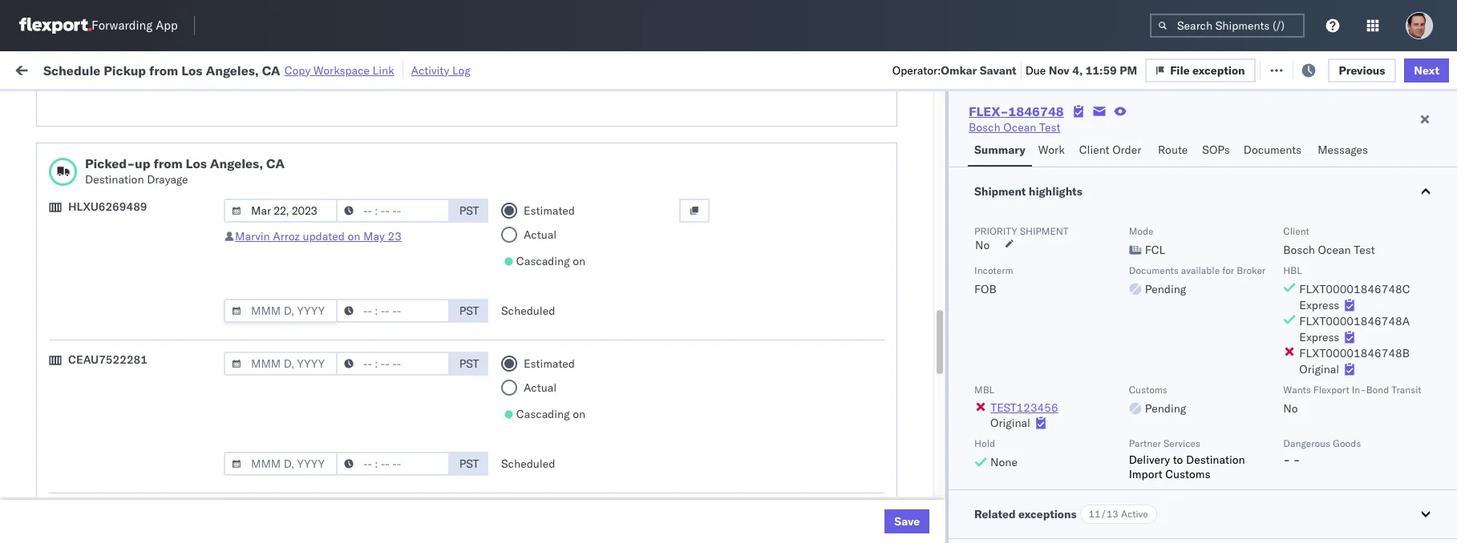 Task type: describe. For each thing, give the bounding box(es) containing it.
pdt, for upload customs clearance documents button corresponding to 12:00 am pdt, aug 19, 2022
[[314, 161, 339, 175]]

nov left 8,
[[340, 337, 361, 352]]

flexport
[[1313, 384, 1349, 396]]

estimated for hlxu6269489
[[524, 204, 575, 218]]

client inside client bosch ocean test incoterm fob
[[1283, 225, 1309, 237]]

2 schedule pickup from los angeles, ca link from the top
[[37, 292, 228, 324]]

status
[[88, 99, 116, 111]]

bosch ocean test link
[[969, 119, 1060, 136]]

priority shipment
[[974, 225, 1069, 237]]

activity log button
[[411, 61, 471, 79]]

in-
[[1352, 384, 1366, 396]]

angeles, for 2nd schedule pickup from los angeles, ca button from the bottom
[[172, 293, 216, 308]]

lhuu7894563, uetu5238478 for 4:00 pm pst, dec 23, 2022
[[988, 443, 1152, 457]]

1 1889466 from the top
[[920, 372, 969, 387]]

jawla for 12:00 am pdt, aug 19, 2022
[[1332, 161, 1359, 175]]

los inside confirm pickup from los angeles, ca
[[145, 434, 163, 449]]

2022 right updated
[[378, 231, 405, 246]]

consignee
[[699, 131, 745, 143]]

gaurav for 11:59 pm pdt, nov 4, 2022
[[1293, 231, 1329, 246]]

2022 right 23,
[[377, 443, 405, 457]]

customs inside partner services delivery to destination import customs
[[1165, 468, 1210, 482]]

2022 right 8,
[[377, 337, 405, 352]]

blocked,
[[197, 99, 238, 111]]

work
[[46, 58, 87, 81]]

upload customs clearance documents for 12:00
[[37, 152, 176, 182]]

Search Shipments (/) text field
[[1150, 14, 1305, 38]]

may
[[363, 229, 385, 244]]

11:59 for lhuu7894563, uetu5238478 schedule pickup from los angeles, ca button
[[258, 372, 290, 387]]

pm for upload customs clearance documents button associated with 11:00 pm pst, nov 8, 2022
[[292, 337, 310, 352]]

1 11:59 pm pdt, nov 4, 2022 from the top
[[258, 196, 405, 211]]

filtered by:
[[16, 98, 73, 113]]

incoterm
[[974, 265, 1013, 277]]

1 pst from the top
[[459, 204, 479, 218]]

hlxu6269489, for schedule delivery appointment
[[1073, 196, 1155, 210]]

scheduled for hlxu6269489
[[501, 304, 555, 318]]

customs down workitem button
[[76, 152, 121, 166]]

snooze
[[435, 131, 466, 143]]

activity log
[[411, 63, 471, 77]]

2 mmm d, yyyy text field from the top
[[224, 352, 338, 376]]

flex id button
[[852, 128, 964, 144]]

-- : -- -- text field for 1st mmm d, yyyy text box from the bottom
[[336, 452, 450, 476]]

11:59 down 12:00
[[258, 196, 290, 211]]

import work button
[[130, 51, 210, 87]]

abcdefg78456546 for 6:00 am pst, dec 24, 2022
[[1092, 478, 1200, 493]]

ceau7522281, hlxu6269489, hlxu8034992 for schedule pickup from los angeles, ca
[[988, 231, 1237, 245]]

1 vertical spatial omkar
[[1293, 443, 1326, 457]]

wants
[[1283, 384, 1311, 396]]

marvin arroz updated on may 23
[[235, 229, 402, 244]]

confirm delivery link
[[37, 477, 122, 493]]

1 ocean fcl from the top
[[491, 196, 547, 211]]

mbl/mawb numbers
[[1092, 131, 1190, 143]]

delivery down "picked-"
[[87, 195, 128, 210]]

3 hlxu8034992 from the top
[[1158, 266, 1237, 281]]

destination inside partner services delivery to destination import customs
[[1186, 453, 1245, 468]]

4 ocean fcl from the top
[[491, 302, 547, 316]]

batch action button
[[1342, 57, 1447, 81]]

at
[[319, 62, 329, 77]]

sops button
[[1196, 136, 1237, 167]]

schedule pickup from los angeles, ca button for lhuu7894563, uetu5238478
[[37, 363, 228, 397]]

lhuu7894563, uetu5238478 for 11:59 pm pst, dec 13, 2022
[[988, 372, 1152, 387]]

6 ocean fcl from the top
[[491, 372, 547, 387]]

from up confirm pickup from los angeles, ca link
[[125, 364, 148, 378]]

omkar savant
[[1293, 443, 1364, 457]]

from up the 'ceau7522281' on the bottom
[[125, 293, 148, 308]]

uetu5238478 for 4:00 pm pst, dec 23, 2022
[[1074, 443, 1152, 457]]

activity
[[411, 63, 449, 77]]

1 schedule delivery appointment link from the top
[[37, 194, 197, 211]]

2 lhuu7894563, from the top
[[988, 407, 1071, 422]]

upload customs clearance documents button for 12:00 am pdt, aug 19, 2022
[[37, 151, 228, 185]]

log
[[452, 63, 471, 77]]

nov up 11:00 pm pst, nov 8, 2022
[[341, 302, 362, 316]]

messages button
[[1311, 136, 1377, 167]]

partner
[[1129, 438, 1161, 450]]

3 ceau7522281, from the top
[[988, 266, 1070, 281]]

flex-1660288
[[885, 161, 969, 175]]

name
[[623, 131, 649, 143]]

next
[[1414, 63, 1439, 77]]

lhuu7894563, for 4:00 pm pst, dec 23, 2022
[[988, 443, 1071, 457]]

workitem
[[18, 131, 60, 143]]

shipment
[[1020, 225, 1069, 237]]

3 hlxu6269489, from the top
[[1073, 266, 1155, 281]]

no inside wants flexport in-bond transit no
[[1283, 402, 1298, 416]]

11:59 pm pdt, nov 4, 2022 for schedule pickup from los angeles, ca button for ceau7522281, hlxu6269489, hlxu8034992
[[258, 231, 405, 246]]

2022 right 13,
[[384, 372, 412, 387]]

client name button
[[587, 128, 675, 144]]

partner services delivery to destination import customs
[[1129, 438, 1245, 482]]

save button
[[885, 510, 929, 534]]

resize handle column header for workitem button
[[229, 124, 249, 544]]

2 mmm d, yyyy text field from the top
[[224, 452, 338, 476]]

24,
[[358, 478, 375, 493]]

pst, for 6:00
[[307, 478, 331, 493]]

deadline
[[258, 131, 297, 143]]

confirm pickup from los angeles, ca button
[[37, 433, 228, 467]]

8,
[[364, 337, 374, 352]]

actual for hlxu6269489
[[524, 228, 557, 242]]

1 schedule delivery appointment from the top
[[37, 195, 197, 210]]

to
[[1173, 453, 1183, 468]]

from up the work,
[[149, 62, 178, 78]]

summary button
[[968, 136, 1032, 167]]

customs up the 'ceau7522281' on the bottom
[[76, 328, 121, 343]]

pending for documents available for broker
[[1145, 282, 1186, 297]]

broker
[[1237, 265, 1266, 277]]

dangerous
[[1283, 438, 1330, 450]]

by:
[[58, 98, 73, 113]]

0 vertical spatial savant
[[980, 63, 1017, 77]]

0 vertical spatial test123456
[[1092, 231, 1160, 246]]

arroz
[[273, 229, 300, 244]]

ca inside confirm pickup from los angeles, ca
[[37, 450, 52, 465]]

3 ceau7522281, hlxu6269489, hlxu8034992 from the top
[[988, 266, 1237, 281]]

8 ocean fcl from the top
[[491, 443, 547, 457]]

2022 right 24,
[[378, 478, 406, 493]]

1660288
[[920, 161, 969, 175]]

transit
[[1392, 384, 1421, 396]]

0 vertical spatial original
[[1299, 362, 1339, 377]]

pm for 2nd schedule pickup from los angeles, ca button from the bottom
[[292, 302, 310, 316]]

2022 up 11:00 pm pst, nov 8, 2022
[[378, 302, 405, 316]]

snoozed no
[[335, 99, 392, 111]]

778
[[296, 62, 316, 77]]

hlxu6269489, for schedule pickup from los angeles, ca
[[1073, 231, 1155, 245]]

schedule delivery appointment for flex-1846748
[[37, 266, 197, 280]]

11:00
[[258, 337, 290, 352]]

pm for lhuu7894563, uetu5238478 schedule pickup from los angeles, ca button
[[292, 372, 310, 387]]

2 ocean fcl from the top
[[491, 231, 547, 246]]

route button
[[1152, 136, 1196, 167]]

due nov 4, 11:59 pm
[[1025, 63, 1137, 77]]

11 resize handle column header from the left
[[1416, 124, 1435, 544]]

4, left 23 at the top left of the page
[[364, 231, 375, 246]]

23,
[[357, 443, 374, 457]]

hlxu8034992 for schedule pickup from los angeles, ca
[[1158, 231, 1237, 245]]

pm for first schedule delivery appointment button from the top
[[292, 196, 310, 211]]

1 flex-1889466 from the top
[[885, 372, 969, 387]]

am for pst,
[[285, 478, 304, 493]]

778 at risk
[[296, 62, 351, 77]]

flxt00001846748b
[[1299, 346, 1410, 361]]

mbl/mawb
[[1092, 131, 1148, 143]]

12:00
[[258, 161, 290, 175]]

pickup for confirm pickup from los angeles, ca button
[[81, 434, 115, 449]]

0 vertical spatial omkar
[[941, 63, 977, 77]]

6:00
[[258, 478, 283, 493]]

id
[[880, 131, 890, 143]]

schedule pickup from los angeles, ca button for ceau7522281, hlxu6269489, hlxu8034992
[[37, 222, 228, 255]]

2 schedule pickup from los angeles, ca from the top
[[37, 293, 216, 324]]

3 resize handle column header from the left
[[464, 124, 483, 544]]

187
[[369, 62, 390, 77]]

resize handle column header for mode button
[[568, 124, 587, 544]]

up
[[135, 156, 150, 172]]

shipment
[[974, 184, 1026, 199]]

1 vertical spatial test123456
[[1092, 267, 1160, 281]]

bond
[[1366, 384, 1389, 396]]

pm for confirm pickup from los angeles, ca button
[[285, 443, 303, 457]]

confirm for confirm delivery
[[37, 478, 78, 492]]

next button
[[1404, 58, 1449, 82]]

from down hlxu6269489
[[125, 223, 148, 237]]

4 flex-1889466 from the top
[[885, 478, 969, 493]]

delivery down hlxu6269489
[[87, 266, 128, 280]]

3 ocean fcl from the top
[[491, 267, 547, 281]]

pst, for 11:59
[[313, 372, 337, 387]]

work,
[[169, 99, 195, 111]]

11:59 right due
[[1086, 63, 1117, 77]]

jawla for 11:59 pm pdt, nov 4, 2022
[[1332, 231, 1359, 246]]

gaurav for 12:00 am pdt, aug 19, 2022
[[1293, 161, 1329, 175]]

3 flex-1889466 from the top
[[885, 443, 969, 457]]

hlxu6269489
[[68, 200, 147, 214]]

flex
[[860, 131, 878, 143]]

schedule delivery appointment link for flex-1846748
[[37, 265, 197, 281]]

summary
[[974, 143, 1026, 157]]

delivery inside partner services delivery to destination import customs
[[1129, 453, 1170, 468]]

forwarding app
[[91, 18, 178, 33]]

1 vertical spatial work
[[1038, 143, 1065, 157]]

goods
[[1333, 438, 1361, 450]]

for for available
[[1222, 265, 1234, 277]]

los inside picked-up from los angeles, ca destination drayage
[[186, 156, 207, 172]]

forwarding
[[91, 18, 153, 33]]

flex id
[[860, 131, 890, 143]]

save
[[894, 515, 920, 529]]

destination inside picked-up from los angeles, ca destination drayage
[[85, 172, 144, 187]]

link
[[373, 63, 394, 77]]

ca inside picked-up from los angeles, ca destination drayage
[[266, 156, 285, 172]]

3 jawla from the top
[[1332, 267, 1359, 281]]

flxt00001846748a
[[1299, 314, 1410, 329]]

cascading on for ceau7522281
[[516, 407, 586, 422]]

appointment for flex-1889466
[[131, 407, 197, 421]]

wants flexport in-bond transit no
[[1283, 384, 1421, 416]]

gaurav jawla for 11:59 pm pdt, nov 4, 2022
[[1293, 231, 1359, 246]]

app
[[156, 18, 178, 33]]

maeu9736123
[[1092, 514, 1173, 528]]

clearance for 12:00 am pdt, aug 19, 2022
[[124, 152, 176, 166]]

dec for 13,
[[340, 372, 361, 387]]

gaurav jawla for 12:00 am pdt, aug 19, 2022
[[1293, 161, 1359, 175]]

1 mmm d, yyyy text field from the top
[[224, 199, 338, 223]]



Task type: locate. For each thing, give the bounding box(es) containing it.
1 vertical spatial savant
[[1329, 443, 1364, 457]]

11/13 active
[[1089, 508, 1148, 520]]

2 lhuu7894563, uetu5238478 from the top
[[988, 407, 1152, 422]]

picked-up from los angeles, ca destination drayage
[[85, 156, 285, 187]]

pdt, up 11:00 pm pst, nov 8, 2022
[[313, 302, 338, 316]]

1 vertical spatial jawla
[[1332, 231, 1359, 246]]

pm right marvin at the top of page
[[292, 231, 310, 246]]

0 vertical spatial dec
[[340, 372, 361, 387]]

ceau7522281, down priority shipment
[[988, 266, 1070, 281]]

express
[[1299, 298, 1339, 313], [1299, 330, 1339, 345]]

2 vertical spatial hlxu8034992
[[1158, 266, 1237, 281]]

3 schedule delivery appointment link from the top
[[37, 406, 197, 422]]

confirm inside 'link'
[[37, 478, 78, 492]]

0 horizontal spatial numbers
[[988, 137, 1028, 149]]

estimated
[[524, 204, 575, 218], [524, 357, 575, 371]]

1 horizontal spatial work
[[1038, 143, 1065, 157]]

0 vertical spatial upload customs clearance documents
[[37, 152, 176, 182]]

2 upload customs clearance documents link from the top
[[37, 328, 228, 360]]

1 vertical spatial dec
[[333, 443, 354, 457]]

test123456 down ymluw236679313
[[1092, 231, 1160, 246]]

pending up services
[[1145, 402, 1186, 416]]

1 clearance from the top
[[124, 152, 176, 166]]

mbl/mawb numbers button
[[1084, 128, 1269, 144]]

gaurav jawla down messages
[[1293, 161, 1359, 175]]

pm right the 11:00
[[292, 337, 310, 352]]

abcdefg78456546 for 11:59 pm pst, dec 13, 2022
[[1092, 372, 1200, 387]]

-- : -- -- text field down 8,
[[336, 352, 450, 376]]

abcdefg78456546 for 4:00 pm pst, dec 23, 2022
[[1092, 443, 1200, 457]]

1 schedule pickup from los angeles, ca from the top
[[37, 223, 216, 253]]

0 vertical spatial schedule pickup from los angeles, ca
[[37, 223, 216, 253]]

2 schedule pickup from los angeles, ca button from the top
[[37, 292, 228, 326]]

1 vertical spatial confirm
[[37, 478, 78, 492]]

resize handle column header for the consignee button
[[832, 124, 852, 544]]

1 appointment from the top
[[131, 195, 197, 210]]

import down partner
[[1129, 468, 1163, 482]]

0 horizontal spatial -
[[1283, 453, 1290, 468]]

187 on track
[[369, 62, 435, 77]]

0 vertical spatial jawla
[[1332, 161, 1359, 175]]

upload up the 'ceau7522281' on the bottom
[[37, 328, 73, 343]]

0 vertical spatial mode
[[491, 131, 515, 143]]

0 vertical spatial 11:59 pm pdt, nov 4, 2022
[[258, 196, 405, 211]]

1 horizontal spatial numbers
[[1151, 131, 1190, 143]]

work up 'status ready for work, blocked, in progress'
[[175, 62, 203, 77]]

2 vertical spatial test123456
[[991, 401, 1058, 415]]

pdt, for schedule pickup from los angeles, ca button for ceau7522281, hlxu6269489, hlxu8034992
[[313, 231, 338, 246]]

2 confirm from the top
[[37, 478, 78, 492]]

1 vertical spatial hlxu8034992
[[1158, 231, 1237, 245]]

11:59 for schedule pickup from los angeles, ca button for ceau7522281, hlxu6269489, hlxu8034992
[[258, 231, 290, 246]]

11:59 up the 11:00
[[258, 302, 290, 316]]

previous button
[[1328, 58, 1396, 82]]

pm up arroz
[[292, 196, 310, 211]]

client for client name
[[595, 131, 621, 143]]

2 appointment from the top
[[131, 266, 197, 280]]

1 upload customs clearance documents from the top
[[37, 152, 176, 182]]

upload customs clearance documents button for 11:00 pm pst, nov 8, 2022
[[37, 328, 228, 361]]

2 vertical spatial gaurav
[[1293, 267, 1329, 281]]

MMM D, YYYY text field
[[224, 299, 338, 323], [224, 352, 338, 376]]

2 gaurav from the top
[[1293, 231, 1329, 246]]

2 vertical spatial no
[[1283, 402, 1298, 416]]

12:00 am pdt, aug 19, 2022
[[258, 161, 414, 175]]

1 horizontal spatial -
[[1293, 453, 1300, 468]]

1 jawla from the top
[[1332, 161, 1359, 175]]

mmm d, yyyy text field down the 11:00
[[224, 352, 338, 376]]

1 abcdefg78456546 from the top
[[1092, 372, 1200, 387]]

-- : -- -- text field
[[336, 199, 450, 223], [336, 452, 450, 476]]

ocean inside bosch ocean test link
[[1003, 120, 1036, 135]]

workspace
[[313, 63, 370, 77]]

0 horizontal spatial mode
[[491, 131, 515, 143]]

upload for 12:00 am pdt, aug 19, 2022
[[37, 152, 73, 166]]

import inside partner services delivery to destination import customs
[[1129, 468, 1163, 482]]

0 vertical spatial schedule pickup from los angeles, ca link
[[37, 222, 228, 254]]

bosch inside client bosch ocean test incoterm fob
[[1283, 243, 1315, 257]]

resize handle column header for flex id button
[[961, 124, 980, 544]]

batch
[[1367, 62, 1398, 77]]

bosch
[[969, 120, 1001, 135], [595, 196, 627, 211], [699, 196, 731, 211], [1283, 243, 1315, 257], [595, 337, 627, 352], [699, 337, 731, 352], [595, 478, 627, 493], [699, 478, 731, 493]]

cascading on
[[516, 254, 586, 269], [516, 407, 586, 422]]

copy
[[284, 63, 311, 77]]

confirm down confirm pickup from los angeles, ca
[[37, 478, 78, 492]]

client order
[[1079, 143, 1141, 157]]

1 vertical spatial schedule delivery appointment link
[[37, 265, 197, 281]]

omkar up flex-1846748 link
[[941, 63, 977, 77]]

resize handle column header for client name button
[[672, 124, 691, 544]]

6:00 am pst, dec 24, 2022
[[258, 478, 406, 493]]

2 vertical spatial ceau7522281,
[[988, 266, 1070, 281]]

am
[[292, 161, 311, 175], [285, 478, 304, 493]]

3 11:59 pm pdt, nov 4, 2022 from the top
[[258, 302, 405, 316]]

2 -- : -- -- text field from the top
[[336, 452, 450, 476]]

3 schedule delivery appointment from the top
[[37, 407, 197, 421]]

2 vertical spatial jawla
[[1332, 267, 1359, 281]]

schedule pickup from los angeles, ca button up the 'ceau7522281' on the bottom
[[37, 292, 228, 326]]

0 vertical spatial upload
[[37, 152, 73, 166]]

4 pst from the top
[[459, 457, 479, 472]]

schedule pickup from los angeles, ca link up the 'ceau7522281' on the bottom
[[37, 292, 228, 324]]

-- : -- -- text field
[[336, 299, 450, 323], [336, 352, 450, 376]]

hlxu8034992 for schedule delivery appointment
[[1158, 196, 1237, 210]]

pm down 11:00 pm pst, nov 8, 2022
[[292, 372, 310, 387]]

11:59 left updated
[[258, 231, 290, 246]]

schedule delivery appointment link up confirm pickup from los angeles, ca
[[37, 406, 197, 422]]

pdt, for 2nd schedule pickup from los angeles, ca button from the bottom
[[313, 302, 338, 316]]

numbers inside button
[[1151, 131, 1190, 143]]

destination
[[85, 172, 144, 187], [1186, 453, 1245, 468]]

2 express from the top
[[1299, 330, 1339, 345]]

resize handle column header for mbl/mawb numbers button
[[1265, 124, 1285, 544]]

test123456 left available
[[1092, 267, 1160, 281]]

lhuu7894563, uetu5238478
[[988, 372, 1152, 387], [988, 407, 1152, 422], [988, 443, 1152, 457], [988, 478, 1152, 492]]

1 vertical spatial express
[[1299, 330, 1339, 345]]

3 pst from the top
[[459, 357, 479, 371]]

1 mmm d, yyyy text field from the top
[[224, 299, 338, 323]]

dec for 24,
[[334, 478, 355, 493]]

1 vertical spatial no
[[975, 238, 990, 253]]

1 resize handle column header from the left
[[229, 124, 249, 544]]

pickup for schedule pickup from los angeles, ca button for ceau7522281, hlxu6269489, hlxu8034992
[[87, 223, 122, 237]]

4 abcdefg78456546 from the top
[[1092, 478, 1200, 493]]

1 vertical spatial schedule pickup from los angeles, ca button
[[37, 292, 228, 326]]

flexport. image
[[19, 18, 91, 34]]

cascading for hlxu6269489
[[516, 254, 570, 269]]

2 uetu5238478 from the top
[[1074, 407, 1152, 422]]

1 vertical spatial upload customs clearance documents link
[[37, 328, 228, 360]]

19,
[[366, 161, 383, 175]]

pickup inside confirm pickup from los angeles, ca
[[81, 434, 115, 449]]

am right 6:00
[[285, 478, 304, 493]]

1 vertical spatial schedule pickup from los angeles, ca link
[[37, 292, 228, 324]]

11:00 pm pst, nov 8, 2022
[[258, 337, 405, 352]]

3 schedule pickup from los angeles, ca from the top
[[37, 364, 216, 394]]

1 hlxu8034992 from the top
[[1158, 196, 1237, 210]]

gaurav up "flxt00001846748c"
[[1293, 267, 1329, 281]]

scheduled for ceau7522281
[[501, 457, 555, 472]]

schedule pickup from los angeles, ca link for lhuu7894563, uetu5238478
[[37, 363, 228, 395]]

4, up may
[[364, 196, 375, 211]]

no right snoozed
[[380, 99, 392, 111]]

0 horizontal spatial for
[[154, 99, 167, 111]]

2 vertical spatial schedule pickup from los angeles, ca link
[[37, 363, 228, 395]]

express for flxt00001846748c
[[1299, 298, 1339, 313]]

mode button
[[483, 128, 571, 144]]

1 estimated from the top
[[524, 204, 575, 218]]

dec left 13,
[[340, 372, 361, 387]]

2 hlxu6269489, from the top
[[1073, 231, 1155, 245]]

snoozed
[[335, 99, 373, 111]]

1 vertical spatial 11:59 pm pdt, nov 4, 2022
[[258, 231, 405, 246]]

7 ocean fcl from the top
[[491, 408, 547, 422]]

0 vertical spatial upload customs clearance documents link
[[37, 151, 228, 183]]

2 - from the left
[[1293, 453, 1300, 468]]

2 schedule delivery appointment from the top
[[37, 266, 197, 280]]

10 resize handle column header from the left
[[1370, 124, 1389, 544]]

pst, down 11:00 pm pst, nov 8, 2022
[[313, 372, 337, 387]]

0 horizontal spatial client
[[595, 131, 621, 143]]

gaurav jawla
[[1293, 161, 1359, 175], [1293, 231, 1359, 246], [1293, 267, 1359, 281]]

angeles, inside confirm pickup from los angeles, ca
[[166, 434, 210, 449]]

1 schedule delivery appointment button from the top
[[37, 194, 197, 212]]

11:59 pm pdt, nov 4, 2022
[[258, 196, 405, 211], [258, 231, 405, 246], [258, 302, 405, 316]]

priority
[[974, 225, 1017, 237]]

0 vertical spatial express
[[1299, 298, 1339, 313]]

1 lhuu7894563, from the top
[[988, 372, 1071, 387]]

pm for schedule pickup from los angeles, ca button for ceau7522281, hlxu6269489, hlxu8034992
[[292, 231, 310, 246]]

client order button
[[1073, 136, 1152, 167]]

Search Work text field
[[917, 57, 1092, 81]]

2 1889466 from the top
[[920, 408, 969, 422]]

ready
[[123, 99, 152, 111]]

dec
[[340, 372, 361, 387], [333, 443, 354, 457], [334, 478, 355, 493]]

related
[[974, 508, 1016, 522]]

1 -- : -- -- text field from the top
[[336, 299, 450, 323]]

original down "test123456" button
[[990, 416, 1030, 431]]

2 vertical spatial 11:59 pm pdt, nov 4, 2022
[[258, 302, 405, 316]]

import up ready
[[136, 62, 173, 77]]

9 ocean fcl from the top
[[491, 478, 547, 493]]

5 resize handle column header from the left
[[672, 124, 691, 544]]

hold
[[974, 438, 995, 450]]

1 vertical spatial actual
[[524, 381, 557, 395]]

ceau7522281, hlxu6269489, hlxu8034992 down highlights on the right
[[988, 231, 1237, 245]]

1846748
[[1008, 103, 1064, 119], [920, 196, 969, 211], [920, 231, 969, 246], [920, 267, 969, 281], [920, 302, 969, 316], [920, 337, 969, 352]]

documents inside button
[[1244, 143, 1302, 157]]

1 vertical spatial clearance
[[124, 328, 176, 343]]

1 vertical spatial schedule delivery appointment button
[[37, 265, 197, 283]]

schedule delivery appointment for flex-1889466
[[37, 407, 197, 421]]

schedule pickup from los angeles, ca link down hlxu6269489
[[37, 222, 228, 254]]

express up flxt00001846748a
[[1299, 298, 1339, 313]]

test inside client bosch ocean test incoterm fob
[[1354, 243, 1375, 257]]

highlights
[[1029, 184, 1082, 199]]

upload customs clearance documents for 11:00
[[37, 328, 176, 359]]

1 vertical spatial original
[[990, 416, 1030, 431]]

-- : -- -- text field for 2nd mmm d, yyyy text box from the bottom
[[336, 199, 450, 223]]

clearance
[[124, 152, 176, 166], [124, 328, 176, 343]]

consignee button
[[691, 128, 836, 144]]

client left order
[[1079, 143, 1109, 157]]

3 1889466 from the top
[[920, 443, 969, 457]]

0 vertical spatial work
[[175, 62, 203, 77]]

0 vertical spatial am
[[292, 161, 311, 175]]

5 ocean fcl from the top
[[491, 337, 547, 352]]

1 gaurav from the top
[[1293, 161, 1329, 175]]

0 vertical spatial -- : -- -- text field
[[336, 199, 450, 223]]

client left name
[[595, 131, 621, 143]]

0 horizontal spatial destination
[[85, 172, 144, 187]]

flex-1660288 button
[[860, 157, 972, 179], [860, 157, 972, 179]]

nov down aug
[[341, 196, 362, 211]]

2 vertical spatial schedule delivery appointment link
[[37, 406, 197, 422]]

0 horizontal spatial no
[[380, 99, 392, 111]]

0 vertical spatial import
[[136, 62, 173, 77]]

2 11:59 pm pdt, nov 4, 2022 from the top
[[258, 231, 405, 246]]

pending down documents available for broker
[[1145, 282, 1186, 297]]

order
[[1112, 143, 1141, 157]]

1 horizontal spatial original
[[1299, 362, 1339, 377]]

2 upload customs clearance documents button from the top
[[37, 328, 228, 361]]

1 vertical spatial upload
[[37, 328, 73, 343]]

schedule pickup from los angeles, ca down hlxu6269489
[[37, 223, 216, 253]]

1 horizontal spatial client
[[1079, 143, 1109, 157]]

2 vertical spatial hlxu6269489,
[[1073, 266, 1155, 281]]

MMM D, YYYY text field
[[224, 199, 338, 223], [224, 452, 338, 476]]

documents available for broker
[[1129, 265, 1266, 277]]

3 gaurav from the top
[[1293, 267, 1329, 281]]

operator: omkar savant
[[892, 63, 1017, 77]]

savant down wants flexport in-bond transit no
[[1329, 443, 1364, 457]]

flex-1893174
[[885, 514, 969, 528]]

3 appointment from the top
[[131, 407, 197, 421]]

previous
[[1339, 63, 1385, 77]]

2022 right 19,
[[386, 161, 414, 175]]

mmm d, yyyy text field up 6:00
[[224, 452, 338, 476]]

0 horizontal spatial import
[[136, 62, 173, 77]]

1 vertical spatial mode
[[1129, 225, 1154, 237]]

2 vertical spatial dec
[[334, 478, 355, 493]]

flex-1893174 button
[[860, 510, 972, 532], [860, 510, 972, 532]]

4:00 pm pst, dec 23, 2022
[[258, 443, 405, 457]]

gaurav jawla up "flxt00001846748c"
[[1293, 267, 1359, 281]]

1 ceau7522281, from the top
[[988, 196, 1070, 210]]

updated
[[303, 229, 345, 244]]

client inside client name button
[[595, 131, 621, 143]]

0 vertical spatial scheduled
[[501, 304, 555, 318]]

message
[[216, 62, 261, 77]]

test
[[1039, 120, 1060, 135], [665, 196, 687, 211], [770, 196, 791, 211], [1354, 243, 1375, 257], [665, 337, 687, 352], [770, 337, 791, 352], [665, 478, 687, 493], [770, 478, 791, 493]]

2 vertical spatial ceau7522281, hlxu6269489, hlxu8034992
[[988, 266, 1237, 281]]

pdt, up updated
[[313, 196, 338, 211]]

upload for 11:00 pm pst, nov 8, 2022
[[37, 328, 73, 343]]

3 lhuu7894563, uetu5238478 from the top
[[988, 443, 1152, 457]]

2 hlxu8034992 from the top
[[1158, 231, 1237, 245]]

4, right due
[[1072, 63, 1083, 77]]

documents
[[1244, 143, 1302, 157], [37, 168, 95, 182], [1129, 265, 1179, 277], [37, 344, 95, 359]]

1 vertical spatial -- : -- -- text field
[[336, 452, 450, 476]]

0 vertical spatial gaurav
[[1293, 161, 1329, 175]]

-- : -- -- text field for 2nd mmm d, yyyy text field from the top of the page
[[336, 352, 450, 376]]

1 vertical spatial ceau7522281, hlxu6269489, hlxu8034992
[[988, 231, 1237, 245]]

schedule pickup from los angeles, ca button up confirm pickup from los angeles, ca link
[[37, 363, 228, 397]]

3 gaurav jawla from the top
[[1293, 267, 1359, 281]]

3 schedule delivery appointment button from the top
[[37, 406, 197, 424]]

1 vertical spatial ceau7522281,
[[988, 231, 1070, 245]]

client inside the client order button
[[1079, 143, 1109, 157]]

mode right the snooze
[[491, 131, 515, 143]]

2 ceau7522281, from the top
[[988, 231, 1070, 245]]

11:59 pm pst, dec 13, 2022
[[258, 372, 412, 387]]

-- : -- -- text field for first mmm d, yyyy text field from the top
[[336, 299, 450, 323]]

work
[[175, 62, 203, 77], [1038, 143, 1065, 157]]

from inside picked-up from los angeles, ca destination drayage
[[153, 156, 183, 172]]

picked-
[[85, 156, 135, 172]]

pst, for 4:00
[[306, 443, 330, 457]]

ocean inside client bosch ocean test incoterm fob
[[1318, 243, 1351, 257]]

original up flexport
[[1299, 362, 1339, 377]]

pst, for 11:00
[[313, 337, 337, 352]]

2 cascading from the top
[[516, 407, 570, 422]]

clearance up the 'ceau7522281' on the bottom
[[124, 328, 176, 343]]

1 -- : -- -- text field from the top
[[336, 199, 450, 223]]

schedule delivery appointment link for flex-1889466
[[37, 406, 197, 422]]

4 lhuu7894563, from the top
[[988, 478, 1071, 492]]

hlxu8034992 up documents available for broker
[[1158, 231, 1237, 245]]

1 hlxu6269489, from the top
[[1073, 196, 1155, 210]]

uetu5238478 for 11:59 pm pst, dec 13, 2022
[[1074, 372, 1152, 387]]

3 schedule pickup from los angeles, ca button from the top
[[37, 363, 228, 397]]

2 vertical spatial appointment
[[131, 407, 197, 421]]

mode inside button
[[491, 131, 515, 143]]

lhuu7894563, for 11:59 pm pst, dec 13, 2022
[[988, 372, 1071, 387]]

angeles, for confirm pickup from los angeles, ca button
[[166, 434, 210, 449]]

1 scheduled from the top
[[501, 304, 555, 318]]

1 ceau7522281, hlxu6269489, hlxu8034992 from the top
[[988, 196, 1237, 210]]

appointment for flex-1846748
[[131, 266, 197, 280]]

2 upload customs clearance documents from the top
[[37, 328, 176, 359]]

container numbers
[[988, 124, 1031, 149]]

2 actual from the top
[[524, 381, 557, 395]]

numbers for container numbers
[[988, 137, 1028, 149]]

uetu5238478 for 6:00 am pst, dec 24, 2022
[[1074, 478, 1152, 492]]

pending for customs
[[1145, 402, 1186, 416]]

1 horizontal spatial destination
[[1186, 453, 1245, 468]]

pst, down 4:00 pm pst, dec 23, 2022
[[307, 478, 331, 493]]

angeles, inside picked-up from los angeles, ca destination drayage
[[210, 156, 263, 172]]

hlxu8034992 down sops button
[[1158, 196, 1237, 210]]

schedule delivery appointment button for flex-1846748
[[37, 265, 197, 283]]

batch action
[[1367, 62, 1436, 77]]

0 horizontal spatial original
[[990, 416, 1030, 431]]

numbers for mbl/mawb numbers
[[1151, 131, 1190, 143]]

1 - from the left
[[1283, 453, 1290, 468]]

0 vertical spatial estimated
[[524, 204, 575, 218]]

import
[[136, 62, 173, 77], [1129, 468, 1163, 482]]

0 horizontal spatial work
[[175, 62, 203, 77]]

ceau7522281, for schedule pickup from los angeles, ca
[[988, 231, 1070, 245]]

sops
[[1202, 143, 1230, 157]]

0 vertical spatial for
[[154, 99, 167, 111]]

1 vertical spatial am
[[285, 478, 304, 493]]

confirm inside confirm pickup from los angeles, ca
[[37, 434, 78, 449]]

2 pst from the top
[[459, 304, 479, 318]]

3 lhuu7894563, from the top
[[988, 443, 1071, 457]]

-- : -- -- text field up 23 at the top left of the page
[[336, 199, 450, 223]]

actual for ceau7522281
[[524, 381, 557, 395]]

1 vertical spatial upload customs clearance documents
[[37, 328, 176, 359]]

mmm d, yyyy text field up the 11:00
[[224, 299, 338, 323]]

9 resize handle column header from the left
[[1265, 124, 1285, 544]]

ceau7522281, hlxu6269489, hlxu8034992 for schedule delivery appointment
[[988, 196, 1237, 210]]

11:59 pm pdt, nov 4, 2022 for 2nd schedule pickup from los angeles, ca button from the bottom
[[258, 302, 405, 316]]

ceau7522281, for schedule delivery appointment
[[988, 196, 1070, 210]]

-- : -- -- text field up 8,
[[336, 299, 450, 323]]

schedule pickup from los angeles, ca button
[[37, 222, 228, 255], [37, 292, 228, 326], [37, 363, 228, 397]]

related exceptions
[[974, 508, 1077, 522]]

lhuu7894563, down the mbl
[[988, 407, 1071, 422]]

1 uetu5238478 from the top
[[1074, 372, 1152, 387]]

cascading on for hlxu6269489
[[516, 254, 586, 269]]

nov left may
[[341, 231, 362, 246]]

ceau7522281, hlxu6269489, hlxu8034992 down the shipment
[[988, 266, 1237, 281]]

omkar left goods
[[1293, 443, 1326, 457]]

upload customs clearance documents link for 12:00 am pdt, aug 19, 2022
[[37, 151, 228, 183]]

delivery down confirm pickup from los angeles, ca
[[81, 478, 122, 492]]

hlxu8034992 left broker
[[1158, 266, 1237, 281]]

ceau7522281
[[68, 353, 148, 367]]

1 vertical spatial -- : -- -- text field
[[336, 352, 450, 376]]

delivery up confirm pickup from los angeles, ca
[[87, 407, 128, 421]]

schedule delivery appointment down "picked-"
[[37, 195, 197, 210]]

1 lhuu7894563, uetu5238478 from the top
[[988, 372, 1152, 387]]

clearance for 11:00 pm pst, nov 8, 2022
[[124, 328, 176, 343]]

0 vertical spatial destination
[[85, 172, 144, 187]]

gaurav jawla up hbl
[[1293, 231, 1359, 246]]

23
[[388, 229, 402, 244]]

1 upload customs clearance documents link from the top
[[37, 151, 228, 183]]

2022 up 23 at the top left of the page
[[378, 196, 405, 211]]

2 flex-1889466 from the top
[[885, 408, 969, 422]]

0 horizontal spatial omkar
[[941, 63, 977, 77]]

0 vertical spatial pending
[[1145, 282, 1186, 297]]

4,
[[1072, 63, 1083, 77], [364, 196, 375, 211], [364, 231, 375, 246], [364, 302, 375, 316]]

resize handle column header
[[229, 124, 249, 544], [407, 124, 427, 544], [464, 124, 483, 544], [568, 124, 587, 544], [672, 124, 691, 544], [832, 124, 852, 544], [961, 124, 980, 544], [1065, 124, 1084, 544], [1265, 124, 1285, 544], [1370, 124, 1389, 544], [1416, 124, 1435, 544]]

destination down "picked-"
[[85, 172, 144, 187]]

2 vertical spatial schedule delivery appointment button
[[37, 406, 197, 424]]

4, up 8,
[[364, 302, 375, 316]]

delivery inside 'link'
[[81, 478, 122, 492]]

1 vertical spatial appointment
[[131, 266, 197, 280]]

schedule delivery appointment link down "picked-"
[[37, 194, 197, 211]]

-- : -- -- text field up 24,
[[336, 452, 450, 476]]

import inside button
[[136, 62, 173, 77]]

from up 'drayage'
[[153, 156, 183, 172]]

upload down workitem
[[37, 152, 73, 166]]

1893174
[[920, 514, 969, 528]]

client for client order
[[1079, 143, 1109, 157]]

from up confirm delivery
[[118, 434, 142, 449]]

savant left due
[[980, 63, 1017, 77]]

1 vertical spatial schedule delivery appointment
[[37, 266, 197, 280]]

customs down services
[[1165, 468, 1210, 482]]

2 ceau7522281, hlxu6269489, hlxu8034992 from the top
[[988, 231, 1237, 245]]

(0)
[[261, 62, 282, 77]]

3 abcdefg78456546 from the top
[[1092, 443, 1200, 457]]

1 horizontal spatial mode
[[1129, 225, 1154, 237]]

caiu7969337
[[988, 160, 1063, 175]]

schedule delivery appointment down hlxu6269489
[[37, 266, 197, 280]]

numbers inside container numbers
[[988, 137, 1028, 149]]

1 actual from the top
[[524, 228, 557, 242]]

0 vertical spatial clearance
[[124, 152, 176, 166]]

1 vertical spatial mmm d, yyyy text field
[[224, 352, 338, 376]]

flex-1846748
[[969, 103, 1064, 119], [885, 196, 969, 211], [885, 231, 969, 246], [885, 267, 969, 281], [885, 302, 969, 316], [885, 337, 969, 352]]

pickup for 2nd schedule pickup from los angeles, ca button from the bottom
[[87, 293, 122, 308]]

container numbers button
[[980, 121, 1068, 150]]

1 express from the top
[[1299, 298, 1339, 313]]

2 cascading on from the top
[[516, 407, 586, 422]]

1 vertical spatial hlxu6269489,
[[1073, 231, 1155, 245]]

resize handle column header for deadline button
[[407, 124, 427, 544]]

angeles, for lhuu7894563, uetu5238478 schedule pickup from los angeles, ca button
[[172, 364, 216, 378]]

schedule delivery appointment button for flex-1889466
[[37, 406, 197, 424]]

0 vertical spatial mmm d, yyyy text field
[[224, 199, 338, 223]]

dec for 23,
[[333, 443, 354, 457]]

filtered
[[16, 98, 55, 113]]

cascading for ceau7522281
[[516, 407, 570, 422]]

los
[[181, 62, 202, 78], [186, 156, 207, 172], [151, 223, 169, 237], [151, 293, 169, 308], [151, 364, 169, 378], [145, 434, 163, 449]]

1 horizontal spatial savant
[[1329, 443, 1364, 457]]

clearance up 'drayage'
[[124, 152, 176, 166]]

dec left 23,
[[333, 443, 354, 457]]

ca
[[262, 62, 280, 78], [266, 156, 285, 172], [37, 239, 52, 253], [37, 309, 52, 324], [37, 380, 52, 394], [37, 450, 52, 465]]

1 vertical spatial scheduled
[[501, 457, 555, 472]]

confirm pickup from los angeles, ca
[[37, 434, 210, 465]]

upload customs clearance documents link
[[37, 151, 228, 183], [37, 328, 228, 360]]

for
[[154, 99, 167, 111], [1222, 265, 1234, 277]]

schedule pickup from los angeles, ca link for ceau7522281, hlxu6269489, hlxu8034992
[[37, 222, 228, 254]]

express for flxt00001846748a
[[1299, 330, 1339, 345]]

4 lhuu7894563, uetu5238478 from the top
[[988, 478, 1152, 492]]

2 estimated from the top
[[524, 357, 575, 371]]

pdt, left aug
[[314, 161, 339, 175]]

angeles,
[[206, 62, 259, 78], [210, 156, 263, 172], [172, 223, 216, 237], [172, 293, 216, 308], [172, 364, 216, 378], [166, 434, 210, 449]]

gaurav down messages
[[1293, 161, 1329, 175]]

customs up partner
[[1129, 384, 1167, 396]]

numbers down container
[[988, 137, 1028, 149]]

angeles, for schedule pickup from los angeles, ca button for ceau7522281, hlxu6269489, hlxu8034992
[[172, 223, 216, 237]]

mode down ymluw236679313
[[1129, 225, 1154, 237]]

schedule delivery appointment
[[37, 195, 197, 210], [37, 266, 197, 280], [37, 407, 197, 421]]

delivery down partner
[[1129, 453, 1170, 468]]

pending
[[1145, 282, 1186, 297], [1145, 402, 1186, 416]]

0 vertical spatial hlxu6269489,
[[1073, 196, 1155, 210]]

lhuu7894563, down "test123456" button
[[988, 443, 1071, 457]]

ceau7522281, up priority shipment
[[988, 196, 1070, 210]]

pm up mbl/mawb
[[1120, 63, 1137, 77]]

for for ready
[[154, 99, 167, 111]]

schedule pickup from los angeles, ca for ceau7522281, hlxu6269489, hlxu8034992
[[37, 223, 216, 253]]

schedule delivery appointment button up confirm pickup from los angeles, ca
[[37, 406, 197, 424]]

resize handle column header for container numbers 'button'
[[1065, 124, 1084, 544]]

mmm d, yyyy text field up arroz
[[224, 199, 338, 223]]

lhuu7894563, for 6:00 am pst, dec 24, 2022
[[988, 478, 1071, 492]]

pickup for lhuu7894563, uetu5238478 schedule pickup from los angeles, ca button
[[87, 364, 122, 378]]

lhuu7894563, uetu5238478 for 6:00 am pst, dec 24, 2022
[[988, 478, 1152, 492]]

2 schedule delivery appointment button from the top
[[37, 265, 197, 283]]

nov right due
[[1049, 63, 1070, 77]]

0 vertical spatial upload customs clearance documents button
[[37, 151, 228, 185]]

4 1889466 from the top
[[920, 478, 969, 493]]

schedule pickup from los angeles, ca for lhuu7894563, uetu5238478
[[37, 364, 216, 394]]

from inside confirm pickup from los angeles, ca
[[118, 434, 142, 449]]

2 vertical spatial schedule pickup from los angeles, ca
[[37, 364, 216, 394]]

schedule pickup from los angeles, ca button down hlxu6269489
[[37, 222, 228, 255]]

upload
[[37, 152, 73, 166], [37, 328, 73, 343]]

0 vertical spatial cascading
[[516, 254, 570, 269]]

pdt, right arroz
[[313, 231, 338, 246]]

2 pending from the top
[[1145, 402, 1186, 416]]

0 vertical spatial schedule pickup from los angeles, ca button
[[37, 222, 228, 255]]

status ready for work, blocked, in progress
[[88, 99, 291, 111]]

hbl
[[1283, 265, 1302, 277]]

11:59 for 2nd schedule pickup from los angeles, ca button from the bottom
[[258, 302, 290, 316]]

2 horizontal spatial no
[[1283, 402, 1298, 416]]

no down wants
[[1283, 402, 1298, 416]]

no
[[380, 99, 392, 111], [975, 238, 990, 253], [1283, 402, 1298, 416]]

1 confirm from the top
[[37, 434, 78, 449]]

gaurav up hbl
[[1293, 231, 1329, 246]]

2 gaurav jawla from the top
[[1293, 231, 1359, 246]]

0 vertical spatial -- : -- -- text field
[[336, 299, 450, 323]]

upload customs clearance documents link for 11:00 pm pst, nov 8, 2022
[[37, 328, 228, 360]]

2 abcdefg78456546 from the top
[[1092, 408, 1200, 422]]

estimated for ceau7522281
[[524, 357, 575, 371]]

1 vertical spatial gaurav jawla
[[1293, 231, 1359, 246]]

2 scheduled from the top
[[501, 457, 555, 472]]

confirm for confirm pickup from los angeles, ca
[[37, 434, 78, 449]]

express up flxt00001846748b
[[1299, 330, 1339, 345]]

0 vertical spatial ceau7522281,
[[988, 196, 1070, 210]]

2 horizontal spatial client
[[1283, 225, 1309, 237]]

1 vertical spatial gaurav
[[1293, 231, 1329, 246]]



Task type: vqa. For each thing, say whether or not it's contained in the screenshot.
MMM D, YYYY text field
yes



